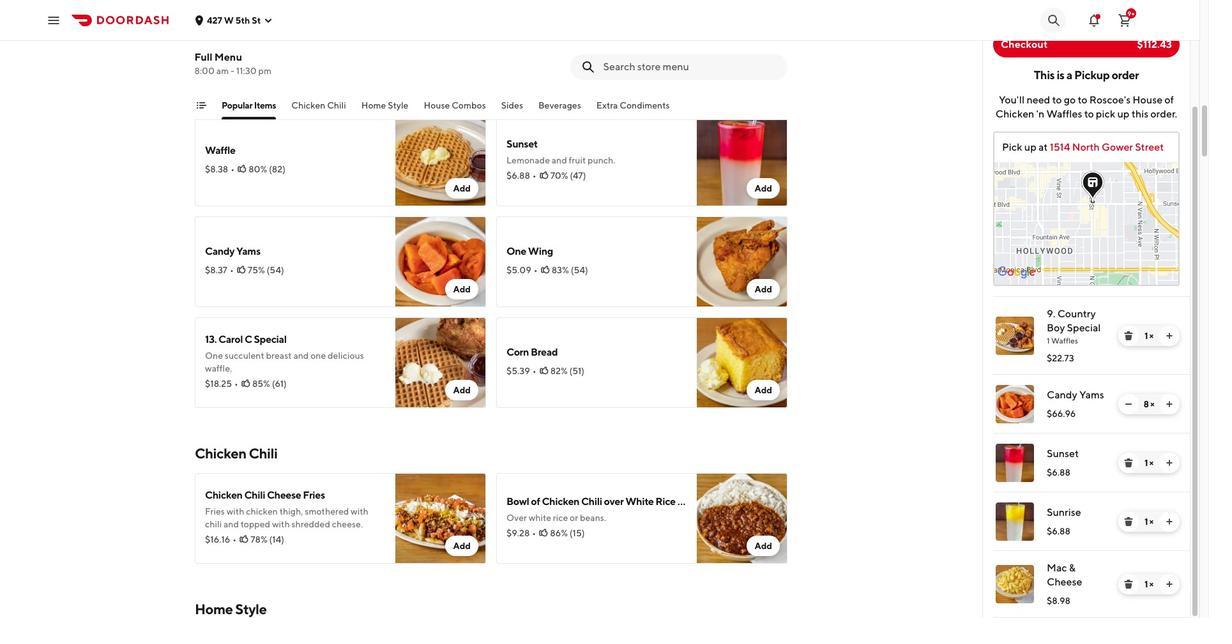 Task type: locate. For each thing, give the bounding box(es) containing it.
$22.73 down 9. country boy special 1 waffles
[[1047, 353, 1075, 364]]

beverages button
[[539, 99, 581, 120]]

0 vertical spatial cheese
[[267, 490, 301, 502]]

9. for 9. country boy special three wings and a choice of two waffles or potato salad or french fries
[[205, 24, 213, 36]]

0 horizontal spatial style
[[235, 601, 267, 618]]

open menu image
[[46, 12, 61, 28]]

and inside chicken chili cheese fries fries with chicken thigh, smothered with chili and topped with shredded cheese.
[[224, 520, 239, 530]]

1 horizontal spatial house
[[1133, 94, 1163, 106]]

to left go
[[1053, 94, 1062, 106]]

boy inside 9. country boy special three wings and a choice of two waffles or potato salad or french fries
[[254, 24, 272, 36]]

1 for 9. country boy special
[[1145, 331, 1148, 341]]

$8.38 •
[[205, 164, 235, 174]]

• right $18.25
[[235, 379, 238, 389]]

0 vertical spatial remove item from cart image
[[1124, 331, 1134, 341]]

checkout
[[1001, 38, 1048, 50]]

1 vertical spatial mac
[[1047, 562, 1068, 575]]

add for chicken chili cheese fries
[[453, 541, 471, 551]]

-
[[231, 66, 235, 76]]

add for candy yams
[[453, 284, 471, 295]]

1 horizontal spatial fries
[[303, 490, 325, 502]]

a up french
[[273, 42, 277, 52]]

(54) right '75%'
[[267, 265, 284, 275]]

0 horizontal spatial candy yams image
[[396, 217, 486, 307]]

waffles inside 9. country boy special 1 waffles
[[1052, 336, 1079, 346]]

1 vertical spatial country
[[1058, 308, 1096, 320]]

12 items, open order cart image
[[1118, 12, 1133, 28]]

• right $9.28 at bottom
[[533, 528, 536, 539]]

and left one
[[294, 351, 309, 361]]

0 vertical spatial sunset
[[507, 138, 538, 150]]

cheese for &
[[1047, 576, 1083, 589]]

1 × for sunrise
[[1145, 517, 1154, 527]]

0 horizontal spatial sunset
[[507, 138, 538, 150]]

0 vertical spatial mac
[[522, 31, 542, 43]]

$18.25
[[205, 379, 232, 389]]

0 vertical spatial fries
[[303, 490, 325, 502]]

• for $22.73 •
[[235, 70, 239, 80]]

sunset image
[[697, 116, 788, 206], [996, 444, 1035, 482]]

country inside 9. country boy special three wings and a choice of two waffles or potato salad or french fries
[[215, 24, 252, 36]]

sunset
[[507, 138, 538, 150], [1047, 448, 1079, 460]]

1 horizontal spatial bread
[[657, 31, 684, 43]]

fries up smothered
[[303, 490, 325, 502]]

1 horizontal spatial 9. country boy special image
[[996, 317, 1035, 355]]

style inside home style button
[[388, 100, 409, 111]]

yams
[[236, 245, 261, 258], [1080, 389, 1105, 401]]

78% (14)
[[251, 535, 284, 545]]

sunset for sunset lemonade and fruit punch.
[[507, 138, 538, 150]]

st
[[252, 15, 261, 25]]

one
[[507, 245, 527, 258], [205, 351, 223, 361]]

add button for bowl of chicken chili over white rice or beans
[[747, 536, 780, 557]]

a right is
[[1067, 68, 1073, 82]]

• right $8.38
[[231, 164, 235, 174]]

0 horizontal spatial home
[[195, 601, 233, 618]]

0 horizontal spatial a
[[273, 42, 277, 52]]

chili inside chicken chili cheese fries fries with chicken thigh, smothered with chili and topped with shredded cheese.
[[244, 490, 265, 502]]

add button for waffle
[[446, 178, 479, 199]]

this
[[1034, 68, 1055, 82]]

• right $5.09
[[534, 265, 538, 275]]

1 add one to cart image from the top
[[1165, 399, 1175, 410]]

special inside 13. carol c special one succulent breast and one delicious waffle.
[[254, 334, 287, 346]]

corn up $5.39
[[507, 346, 529, 359]]

special inside 9. country boy special three wings and a choice of two waffles or potato salad or french fries
[[274, 24, 306, 36]]

1 vertical spatial cheese
[[1047, 576, 1083, 589]]

1 vertical spatial remove item from cart image
[[1124, 580, 1134, 590]]

$6.88 up sunrise
[[1047, 468, 1071, 478]]

one inside 13. carol c special one succulent breast and one delicious waffle.
[[205, 351, 223, 361]]

cheese
[[267, 490, 301, 502], [1047, 576, 1083, 589]]

0 vertical spatial 9.
[[205, 24, 213, 36]]

1514
[[1050, 141, 1071, 153]]

$6.88 •
[[507, 171, 537, 181]]

1 for mac & cheese
[[1145, 580, 1148, 590]]

$5.39
[[507, 366, 530, 376]]

9. inside 9. country boy special three wings and a choice of two waffles or potato salad or french fries
[[205, 24, 213, 36]]

pm
[[259, 66, 272, 76]]

1 vertical spatial home style
[[195, 601, 267, 618]]

0 vertical spatial corn
[[633, 31, 655, 43]]

a
[[273, 42, 277, 52], [1067, 68, 1073, 82]]

1 horizontal spatial country
[[1058, 308, 1096, 320]]

9+ button
[[1113, 7, 1138, 33]]

(54) right '83%'
[[571, 265, 588, 275]]

breast
[[266, 351, 292, 361]]

three
[[205, 42, 229, 52]]

9. country boy special three wings and a choice of two waffles or potato salad or french fries
[[205, 24, 374, 65]]

1 horizontal spatial sunset
[[1047, 448, 1079, 460]]

(14)
[[269, 535, 284, 545]]

0 horizontal spatial chicken chili
[[195, 445, 278, 462]]

$6.88
[[507, 171, 530, 181], [1047, 468, 1071, 478], [1047, 527, 1071, 537]]

chicken chili
[[292, 100, 346, 111], [195, 445, 278, 462]]

country for 9. country boy special three wings and a choice of two waffles or potato salad or french fries
[[215, 24, 252, 36]]

remove item from cart image for 9. country boy special
[[1124, 331, 1134, 341]]

and
[[256, 42, 271, 52], [552, 155, 567, 166], [294, 351, 309, 361], [224, 520, 239, 530]]

1 (54) from the left
[[267, 265, 284, 275]]

roscoe's
[[1090, 94, 1131, 106]]

0 horizontal spatial choice
[[279, 42, 306, 52]]

full
[[195, 51, 213, 63]]

country for 9. country boy special 1 waffles
[[1058, 308, 1096, 320]]

sunset down $66.96
[[1047, 448, 1079, 460]]

0 vertical spatial add one to cart image
[[1165, 331, 1175, 341]]

chicken chili cheese fries image
[[396, 474, 486, 564]]

waffles
[[335, 42, 364, 52]]

bread left combo
[[657, 31, 684, 43]]

• for $5.39 •
[[533, 366, 537, 376]]

0 vertical spatial country
[[215, 24, 252, 36]]

1 vertical spatial add one to cart image
[[1165, 580, 1175, 590]]

1 vertical spatial one
[[205, 351, 223, 361]]

1 horizontal spatial home
[[362, 100, 386, 111]]

0 horizontal spatial bread
[[531, 346, 558, 359]]

of
[[308, 42, 316, 52], [585, 48, 594, 58], [1165, 94, 1175, 106], [531, 496, 540, 508]]

chicken chili down the fries
[[292, 100, 346, 111]]

1 horizontal spatial mac
[[1047, 562, 1068, 575]]

70%
[[551, 171, 568, 181]]

• right -
[[235, 70, 239, 80]]

popular items
[[222, 100, 276, 111]]

of inside 22. mac & cheese, greens & corn bread combo comes with choice of chicken. 79% (101)
[[585, 48, 594, 58]]

1 vertical spatial yams
[[1080, 389, 1105, 401]]

this
[[1132, 108, 1149, 120]]

×
[[1150, 331, 1154, 341], [1151, 399, 1155, 410], [1150, 458, 1154, 468], [1150, 517, 1154, 527], [1150, 580, 1154, 590]]

sides button
[[502, 99, 523, 120]]

• right $5.39
[[533, 366, 537, 376]]

waffles
[[1047, 108, 1083, 120], [1052, 336, 1079, 346]]

candy
[[205, 245, 235, 258], [1047, 389, 1078, 401]]

mac inside mac & cheese
[[1047, 562, 1068, 575]]

• for $9.28 •
[[533, 528, 536, 539]]

corn right the "greens"
[[633, 31, 655, 43]]

1 horizontal spatial up
[[1118, 108, 1130, 120]]

and right chili
[[224, 520, 239, 530]]

extra condiments button
[[597, 99, 670, 120]]

3 add one to cart image from the top
[[1165, 517, 1175, 527]]

1 vertical spatial corn
[[507, 346, 529, 359]]

0 horizontal spatial mac
[[522, 31, 542, 43]]

1 horizontal spatial $22.73
[[1047, 353, 1075, 364]]

candy yams image for 9.
[[996, 385, 1035, 424]]

list
[[983, 297, 1191, 619]]

0 vertical spatial style
[[388, 100, 409, 111]]

cheese up thigh,
[[267, 490, 301, 502]]

9. inside 9. country boy special 1 waffles
[[1047, 308, 1056, 320]]

add button for 13. carol c special
[[446, 380, 479, 401]]

$6.88 down lemonade
[[507, 171, 530, 181]]

1 1 × from the top
[[1145, 331, 1154, 341]]

• down lemonade
[[533, 171, 537, 181]]

waffle image
[[396, 116, 486, 206]]

up left this
[[1118, 108, 1130, 120]]

mac up $8.98
[[1047, 562, 1068, 575]]

1 vertical spatial remove item from cart image
[[1124, 517, 1134, 527]]

you'll need to go to roscoe's house of chicken 'n waffles to pick up this order.
[[996, 94, 1178, 120]]

0 vertical spatial home
[[362, 100, 386, 111]]

(82)
[[269, 164, 286, 174]]

fries up chili
[[205, 507, 225, 517]]

cheese for chili
[[267, 490, 301, 502]]

1 horizontal spatial boy
[[1047, 322, 1066, 334]]

remove item from cart image
[[1124, 458, 1134, 468], [1124, 517, 1134, 527]]

of inside 9. country boy special three wings and a choice of two waffles or potato salad or french fries
[[308, 42, 316, 52]]

• right $8.37
[[230, 265, 234, 275]]

candy yams up $66.96
[[1047, 389, 1105, 401]]

house up this
[[1133, 94, 1163, 106]]

4 1 × from the top
[[1145, 580, 1154, 590]]

(47)
[[570, 171, 586, 181]]

1 vertical spatial sunset image
[[996, 444, 1035, 482]]

add one to cart image
[[1165, 331, 1175, 341], [1165, 580, 1175, 590]]

remove item from cart image for mac & cheese
[[1124, 580, 1134, 590]]

0 horizontal spatial house
[[424, 100, 450, 111]]

1 horizontal spatial a
[[1067, 68, 1073, 82]]

order.
[[1151, 108, 1178, 120]]

popular
[[222, 100, 253, 111]]

list containing 9. country boy special
[[983, 297, 1191, 619]]

of inside you'll need to go to roscoe's house of chicken 'n waffles to pick up this order.
[[1165, 94, 1175, 106]]

boy inside 9. country boy special 1 waffles
[[1047, 322, 1066, 334]]

86%
[[550, 528, 568, 539]]

yams up '75%'
[[236, 245, 261, 258]]

1 vertical spatial candy yams image
[[996, 385, 1035, 424]]

1 vertical spatial sunset
[[1047, 448, 1079, 460]]

0 vertical spatial a
[[273, 42, 277, 52]]

w
[[224, 15, 234, 25]]

0 vertical spatial waffles
[[1047, 108, 1083, 120]]

home style
[[362, 100, 409, 111], [195, 601, 267, 618]]

chicken
[[246, 507, 278, 517]]

2 (54) from the left
[[571, 265, 588, 275]]

$16.16 •
[[205, 535, 237, 545]]

0 horizontal spatial sunset image
[[697, 116, 788, 206]]

0 vertical spatial remove item from cart image
[[1124, 458, 1134, 468]]

chicken
[[292, 100, 326, 111], [996, 108, 1035, 120], [195, 445, 246, 462], [205, 490, 243, 502], [542, 496, 580, 508]]

two
[[318, 42, 333, 52]]

$16.16
[[205, 535, 230, 545]]

with
[[537, 48, 555, 58], [227, 507, 244, 517], [351, 507, 369, 517], [272, 520, 290, 530]]

2 add one to cart image from the top
[[1165, 458, 1175, 468]]

2 vertical spatial $6.88
[[1047, 527, 1071, 537]]

of inside bowl of chicken chili over white rice or beans over white rice or beans.
[[531, 496, 540, 508]]

sunset for sunset
[[1047, 448, 1079, 460]]

1 horizontal spatial yams
[[1080, 389, 1105, 401]]

corn
[[633, 31, 655, 43], [507, 346, 529, 359]]

2 remove item from cart image from the top
[[1124, 580, 1134, 590]]

or
[[366, 42, 374, 52], [257, 54, 265, 65], [678, 496, 687, 508], [570, 513, 578, 523]]

sunset up lemonade
[[507, 138, 538, 150]]

1 horizontal spatial home style
[[362, 100, 409, 111]]

add for waffle
[[453, 183, 471, 194]]

cheese.
[[332, 520, 363, 530]]

add for 13. carol c special
[[453, 385, 471, 396]]

2 1 × from the top
[[1145, 458, 1154, 468]]

0 vertical spatial $6.88
[[507, 171, 530, 181]]

1 horizontal spatial one
[[507, 245, 527, 258]]

candy up $66.96
[[1047, 389, 1078, 401]]

sunset inside sunset lemonade and fruit punch.
[[507, 138, 538, 150]]

yams left remove one from cart image
[[1080, 389, 1105, 401]]

× for sunrise
[[1150, 517, 1154, 527]]

& left cheese,
[[543, 31, 550, 43]]

bread up 82%
[[531, 346, 558, 359]]

× for sunset
[[1150, 458, 1154, 468]]

0 vertical spatial add one to cart image
[[1165, 399, 1175, 410]]

2 remove item from cart image from the top
[[1124, 517, 1134, 527]]

with inside 22. mac & cheese, greens & corn bread combo comes with choice of chicken. 79% (101)
[[537, 48, 555, 58]]

3 1 × from the top
[[1145, 517, 1154, 527]]

1 remove item from cart image from the top
[[1124, 458, 1134, 468]]

special inside 9. country boy special 1 waffles
[[1068, 322, 1101, 334]]

1 horizontal spatial corn
[[633, 31, 655, 43]]

1 vertical spatial $22.73
[[1047, 353, 1075, 364]]

chili inside button
[[327, 100, 346, 111]]

french
[[267, 54, 296, 65]]

remove one from cart image
[[1124, 399, 1134, 410]]

up left at on the right top
[[1025, 141, 1037, 153]]

2 add one to cart image from the top
[[1165, 580, 1175, 590]]

0 vertical spatial $22.73
[[205, 70, 232, 80]]

0 vertical spatial candy yams
[[205, 245, 261, 258]]

0 vertical spatial yams
[[236, 245, 261, 258]]

of up "order."
[[1165, 94, 1175, 106]]

1 vertical spatial fries
[[205, 507, 225, 517]]

1 horizontal spatial 9.
[[1047, 308, 1056, 320]]

add button for corn bread
[[747, 380, 780, 401]]

chicken chili up chicken
[[195, 445, 278, 462]]

and right wings at the left top of the page
[[256, 42, 271, 52]]

one up $5.09
[[507, 245, 527, 258]]

(54) for wing
[[571, 265, 588, 275]]

add one to cart image
[[1165, 399, 1175, 410], [1165, 458, 1175, 468], [1165, 517, 1175, 527]]

candy yams up $8.37 •
[[205, 245, 261, 258]]

13.
[[205, 334, 217, 346]]

add button
[[446, 178, 479, 199], [747, 178, 780, 199], [446, 279, 479, 300], [747, 279, 780, 300], [446, 380, 479, 401], [747, 380, 780, 401], [446, 536, 479, 557], [747, 536, 780, 557]]

fries
[[303, 490, 325, 502], [205, 507, 225, 517]]

22.
[[507, 31, 520, 43]]

$6.88 for sunrise
[[1047, 527, 1071, 537]]

1 horizontal spatial choice
[[557, 48, 584, 58]]

• for $8.38 •
[[231, 164, 235, 174]]

0 horizontal spatial boy
[[254, 24, 272, 36]]

style
[[388, 100, 409, 111], [235, 601, 267, 618]]

boy
[[254, 24, 272, 36], [1047, 322, 1066, 334]]

0 vertical spatial sunset image
[[697, 116, 788, 206]]

boy for 9. country boy special 1 waffles
[[1047, 322, 1066, 334]]

1 add one to cart image from the top
[[1165, 331, 1175, 341]]

country inside 9. country boy special 1 waffles
[[1058, 308, 1096, 320]]

0 vertical spatial candy yams image
[[396, 217, 486, 307]]

add button for candy yams
[[446, 279, 479, 300]]

0 horizontal spatial $22.73
[[205, 70, 232, 80]]

comes
[[507, 48, 535, 58]]

notification bell image
[[1087, 12, 1102, 28]]

1 vertical spatial bread
[[531, 346, 558, 359]]

1 vertical spatial $6.88
[[1047, 468, 1071, 478]]

remove item from cart image
[[1124, 331, 1134, 341], [1124, 580, 1134, 590]]

of up (101)
[[585, 48, 594, 58]]

house inside you'll need to go to roscoe's house of chicken 'n waffles to pick up this order.
[[1133, 94, 1163, 106]]

76%
[[253, 70, 269, 80]]

83% (54)
[[552, 265, 588, 275]]

chili
[[327, 100, 346, 111], [249, 445, 278, 462], [244, 490, 265, 502], [582, 496, 602, 508]]

1 horizontal spatial candy yams
[[1047, 389, 1105, 401]]

chicken inside you'll need to go to roscoe's house of chicken 'n waffles to pick up this order.
[[996, 108, 1035, 120]]

candy yams image
[[396, 217, 486, 307], [996, 385, 1035, 424]]

$22.73 down potato
[[205, 70, 232, 80]]

0 horizontal spatial yams
[[236, 245, 261, 258]]

1 vertical spatial add one to cart image
[[1165, 458, 1175, 468]]

one up waffle.
[[205, 351, 223, 361]]

1 vertical spatial home
[[195, 601, 233, 618]]

candy yams image for 75% (54)
[[396, 217, 486, 307]]

1 horizontal spatial style
[[388, 100, 409, 111]]

0 horizontal spatial one
[[205, 351, 223, 361]]

cheese inside chicken chili cheese fries fries with chicken thigh, smothered with chili and topped with shredded cheese.
[[267, 490, 301, 502]]

& up $8.98
[[1070, 562, 1076, 575]]

special
[[274, 24, 306, 36], [1068, 322, 1101, 334], [254, 334, 287, 346]]

add one to cart image for sunrise
[[1165, 517, 1175, 527]]

house left combos
[[424, 100, 450, 111]]

add one to cart image for sunset
[[1165, 458, 1175, 468]]

to right go
[[1078, 94, 1088, 106]]

choice down cheese,
[[557, 48, 584, 58]]

succulent
[[225, 351, 264, 361]]

0 horizontal spatial 9.
[[205, 24, 213, 36]]

80%
[[249, 164, 267, 174]]

9. country boy special image
[[396, 15, 486, 105], [996, 317, 1035, 355]]

candy up $8.37 •
[[205, 245, 235, 258]]

lemonade
[[507, 155, 550, 166]]

0 horizontal spatial home style
[[195, 601, 267, 618]]

0 horizontal spatial up
[[1025, 141, 1037, 153]]

potato
[[205, 54, 232, 65]]

mac right 22.
[[522, 31, 542, 43]]

chicken inside button
[[292, 100, 326, 111]]

combos
[[452, 100, 486, 111]]

with up topped
[[227, 507, 244, 517]]

$6.88 down sunrise
[[1047, 527, 1071, 537]]

and up 70%
[[552, 155, 567, 166]]

choice up french
[[279, 42, 306, 52]]

thigh,
[[280, 507, 303, 517]]

of up white
[[531, 496, 540, 508]]

2 horizontal spatial &
[[1070, 562, 1076, 575]]

& right the "greens"
[[625, 31, 631, 43]]

of left two at the left
[[308, 42, 316, 52]]

cheese up $8.98
[[1047, 576, 1083, 589]]

0 vertical spatial home style
[[362, 100, 409, 111]]

1 vertical spatial 9.
[[1047, 308, 1056, 320]]

• right $16.16
[[233, 535, 237, 545]]

$6.88 for sunset
[[1047, 468, 1071, 478]]

items
[[254, 100, 276, 111]]

with right comes
[[537, 48, 555, 58]]

house inside "button"
[[424, 100, 450, 111]]

1 remove item from cart image from the top
[[1124, 331, 1134, 341]]

0 vertical spatial bread
[[657, 31, 684, 43]]

0 vertical spatial up
[[1118, 108, 1130, 120]]

1 horizontal spatial candy yams image
[[996, 385, 1035, 424]]

1 horizontal spatial (54)
[[571, 265, 588, 275]]

$22.73 •
[[205, 70, 239, 80]]

1 vertical spatial waffles
[[1052, 336, 1079, 346]]

1 inside 9. country boy special 1 waffles
[[1047, 336, 1050, 346]]

1 horizontal spatial cheese
[[1047, 576, 1083, 589]]



Task type: describe. For each thing, give the bounding box(es) containing it.
pick
[[1097, 108, 1116, 120]]

with up (14)
[[272, 520, 290, 530]]

• for $8.37 •
[[230, 265, 234, 275]]

8 ×
[[1144, 399, 1155, 410]]

chicken inside chicken chili cheese fries fries with chicken thigh, smothered with chili and topped with shredded cheese.
[[205, 490, 243, 502]]

waffle
[[205, 144, 236, 157]]

and inside 9. country boy special three wings and a choice of two waffles or potato salad or french fries
[[256, 42, 271, 52]]

85% (61)
[[252, 379, 287, 389]]

to left pick
[[1085, 108, 1094, 120]]

and inside sunset lemonade and fruit punch.
[[552, 155, 567, 166]]

menu
[[215, 51, 243, 63]]

carol
[[219, 334, 243, 346]]

condiments
[[620, 100, 670, 111]]

show menu categories image
[[196, 100, 206, 111]]

corn bread image
[[697, 318, 788, 408]]

corn inside 22. mac & cheese, greens & corn bread combo comes with choice of chicken. 79% (101)
[[633, 31, 655, 43]]

bowl
[[507, 496, 529, 508]]

1 for sunrise
[[1145, 517, 1148, 527]]

$22.73 for $22.73
[[1047, 353, 1075, 364]]

extra condiments
[[597, 100, 670, 111]]

13. carol c special image
[[396, 318, 486, 408]]

1 horizontal spatial &
[[625, 31, 631, 43]]

427 w 5th st button
[[194, 15, 274, 25]]

add for corn bread
[[755, 385, 773, 396]]

a inside 9. country boy special three wings and a choice of two waffles or potato salad or french fries
[[273, 42, 277, 52]]

• for $16.16 •
[[233, 535, 237, 545]]

75% (54)
[[248, 265, 284, 275]]

add one to cart image for candy yams
[[1165, 399, 1175, 410]]

map region
[[925, 121, 1210, 285]]

1 × for sunset
[[1145, 458, 1154, 468]]

(61)
[[272, 379, 287, 389]]

chili
[[205, 520, 222, 530]]

76% (96)
[[253, 70, 288, 80]]

add for bowl of chicken chili over white rice or beans
[[755, 541, 773, 551]]

add for one wing
[[755, 284, 773, 295]]

9. for 9. country boy special 1 waffles
[[1047, 308, 1056, 320]]

rice
[[656, 496, 676, 508]]

choice inside 22. mac & cheese, greens & corn bread combo comes with choice of chicken. 79% (101)
[[557, 48, 584, 58]]

home inside button
[[362, 100, 386, 111]]

remove item from cart image for sunrise
[[1124, 517, 1134, 527]]

sunset lemonade and fruit punch.
[[507, 138, 616, 166]]

$112.43
[[1138, 38, 1173, 50]]

add for sunset
[[755, 183, 773, 194]]

mac & cheese image
[[996, 566, 1035, 604]]

× for 9. country boy special
[[1150, 331, 1154, 341]]

1 for sunset
[[1145, 458, 1148, 468]]

1 × for mac & cheese
[[1145, 580, 1154, 590]]

1 × for 9. country boy special
[[1145, 331, 1154, 341]]

rice
[[553, 513, 568, 523]]

& inside mac & cheese
[[1070, 562, 1076, 575]]

chili inside bowl of chicken chili over white rice or beans over white rice or beans.
[[582, 496, 602, 508]]

gower
[[1102, 141, 1134, 153]]

order
[[1112, 68, 1140, 82]]

waffle.
[[205, 364, 232, 374]]

at
[[1039, 141, 1048, 153]]

5th
[[236, 15, 250, 25]]

add one to cart image for 9. country boy special
[[1165, 331, 1175, 341]]

am
[[217, 66, 229, 76]]

70% (47)
[[551, 171, 586, 181]]

1 vertical spatial style
[[235, 601, 267, 618]]

1 horizontal spatial sunset image
[[996, 444, 1035, 482]]

full menu 8:00 am - 11:30 pm
[[195, 51, 272, 76]]

(51)
[[570, 366, 585, 376]]

0 horizontal spatial &
[[543, 31, 550, 43]]

house combos button
[[424, 99, 486, 120]]

chicken inside bowl of chicken chili over white rice or beans over white rice or beans.
[[542, 496, 580, 508]]

$9.28
[[507, 528, 530, 539]]

special for 13. carol c special one succulent breast and one delicious waffle.
[[254, 334, 287, 346]]

this is a pickup order
[[1034, 68, 1140, 82]]

1 vertical spatial a
[[1067, 68, 1073, 82]]

choice inside 9. country boy special three wings and a choice of two waffles or potato salad or french fries
[[279, 42, 306, 52]]

bowl of chicken chili over white rice or beans over white rice or beans.
[[507, 496, 717, 523]]

salad
[[234, 54, 255, 65]]

add button for one wing
[[747, 279, 780, 300]]

bread inside 22. mac & cheese, greens & corn bread combo comes with choice of chicken. 79% (101)
[[657, 31, 684, 43]]

one
[[311, 351, 326, 361]]

fruit
[[569, 155, 586, 166]]

add button for chicken chili cheese fries
[[446, 536, 479, 557]]

75%
[[248, 265, 265, 275]]

$5.09
[[507, 265, 532, 275]]

9+
[[1128, 9, 1135, 17]]

82% (51)
[[551, 366, 585, 376]]

delicious
[[328, 351, 364, 361]]

need
[[1027, 94, 1051, 106]]

78%
[[251, 535, 268, 545]]

$8.38
[[205, 164, 228, 174]]

and inside 13. carol c special one succulent breast and one delicious waffle.
[[294, 351, 309, 361]]

0 horizontal spatial candy yams
[[205, 245, 261, 258]]

north
[[1073, 141, 1100, 153]]

0 vertical spatial one
[[507, 245, 527, 258]]

you'll
[[999, 94, 1025, 106]]

white
[[529, 513, 551, 523]]

mac inside 22. mac & cheese, greens & corn bread combo comes with choice of chicken. 79% (101)
[[522, 31, 542, 43]]

× for mac & cheese
[[1150, 580, 1154, 590]]

85%
[[252, 379, 270, 389]]

mac & cheese
[[1047, 562, 1083, 589]]

1 horizontal spatial candy
[[1047, 389, 1078, 401]]

86% (15)
[[550, 528, 585, 539]]

special for 9. country boy special three wings and a choice of two waffles or potato salad or french fries
[[274, 24, 306, 36]]

0 vertical spatial chicken chili
[[292, 100, 346, 111]]

$8.37
[[205, 265, 227, 275]]

0 horizontal spatial 9. country boy special image
[[396, 15, 486, 105]]

(15)
[[570, 528, 585, 539]]

8:00
[[195, 66, 215, 76]]

one wing image
[[697, 217, 788, 307]]

Item Search search field
[[604, 60, 778, 74]]

$9.28 •
[[507, 528, 536, 539]]

• for $6.88 •
[[533, 171, 537, 181]]

remove item from cart image for sunset
[[1124, 458, 1134, 468]]

1 vertical spatial candy yams
[[1047, 389, 1105, 401]]

home style button
[[362, 99, 409, 120]]

(54) for yams
[[267, 265, 284, 275]]

$8.37 •
[[205, 265, 234, 275]]

1 vertical spatial 9. country boy special image
[[996, 317, 1035, 355]]

boy for 9. country boy special three wings and a choice of two waffles or potato salad or french fries
[[254, 24, 272, 36]]

• for $18.25 •
[[235, 379, 238, 389]]

pickup
[[1075, 68, 1110, 82]]

up inside you'll need to go to roscoe's house of chicken 'n waffles to pick up this order.
[[1118, 108, 1130, 120]]

427
[[207, 15, 222, 25]]

1 vertical spatial chicken chili
[[195, 445, 278, 462]]

combo
[[686, 31, 720, 43]]

$18.25 •
[[205, 379, 238, 389]]

beans
[[689, 496, 717, 508]]

(96)
[[271, 70, 288, 80]]

22. mac & cheese, greens & corn bread combo comes with choice of chicken. 79% (101)
[[507, 31, 720, 73]]

add button for sunset
[[747, 178, 780, 199]]

1 vertical spatial up
[[1025, 141, 1037, 153]]

sunrise image
[[996, 503, 1035, 541]]

0 horizontal spatial candy
[[205, 245, 235, 258]]

with up cheese.
[[351, 507, 369, 517]]

is
[[1057, 68, 1065, 82]]

chicken chili cheese fries fries with chicken thigh, smothered with chili and topped with shredded cheese.
[[205, 490, 369, 530]]

0 horizontal spatial fries
[[205, 507, 225, 517]]

$5.39 •
[[507, 366, 537, 376]]

• for $5.09 •
[[534, 265, 538, 275]]

powered by google image
[[998, 266, 1036, 279]]

waffles inside you'll need to go to roscoe's house of chicken 'n waffles to pick up this order.
[[1047, 108, 1083, 120]]

82%
[[551, 366, 568, 376]]

one wing
[[507, 245, 553, 258]]

beverages
[[539, 100, 581, 111]]

× for candy yams
[[1151, 399, 1155, 410]]

bowl of chicken chili over white rice or beans image
[[697, 474, 788, 564]]

427 w 5th st
[[207, 15, 261, 25]]

shredded
[[292, 520, 330, 530]]

add one to cart image for mac & cheese
[[1165, 580, 1175, 590]]

house combos
[[424, 100, 486, 111]]

(101)
[[574, 63, 594, 73]]

13. carol c special one succulent breast and one delicious waffle.
[[205, 334, 364, 374]]

chicken chili button
[[292, 99, 346, 120]]

special for 9. country boy special 1 waffles
[[1068, 322, 1101, 334]]

$22.73 for $22.73 •
[[205, 70, 232, 80]]

1514 north gower street link
[[1048, 141, 1165, 153]]

9. country boy special 1 waffles
[[1047, 308, 1101, 346]]



Task type: vqa. For each thing, say whether or not it's contained in the screenshot.
Powered by Google Image
yes



